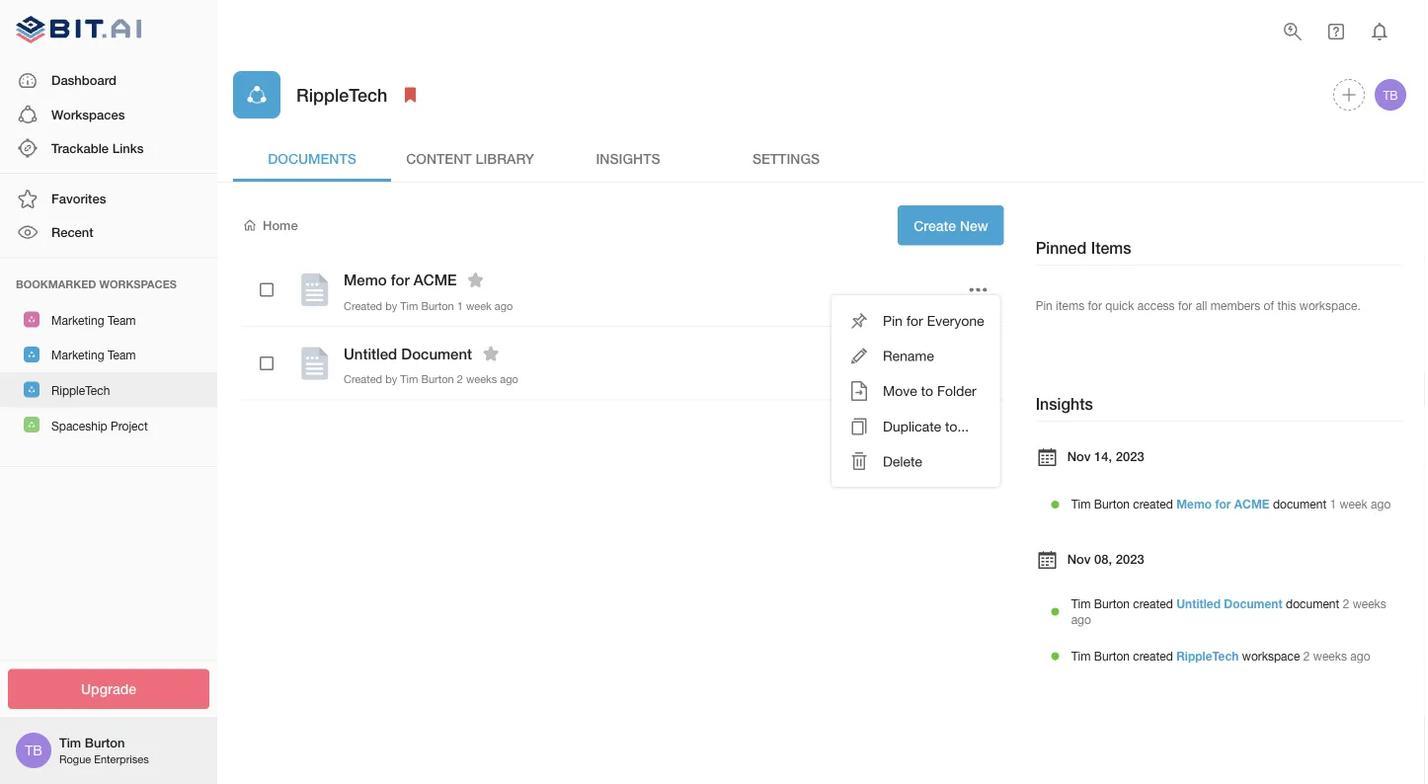 Task type: vqa. For each thing, say whether or not it's contained in the screenshot.
the top Marketing Team
yes



Task type: locate. For each thing, give the bounding box(es) containing it.
0 vertical spatial 2
[[457, 373, 463, 386]]

burton down nov 08, 2023
[[1094, 596, 1130, 610]]

marketing up rippletech button
[[51, 348, 104, 362]]

nov left 08,
[[1067, 551, 1091, 566]]

2023 for nov 08, 2023
[[1116, 551, 1145, 566]]

1 vertical spatial created
[[344, 373, 382, 386]]

0 vertical spatial team
[[108, 313, 136, 327]]

1 created from the top
[[344, 299, 382, 312]]

1 vertical spatial week
[[1340, 497, 1368, 511]]

content library
[[406, 150, 534, 166]]

0 vertical spatial created
[[1133, 497, 1173, 511]]

delete button
[[832, 444, 1000, 479]]

0 horizontal spatial insights
[[596, 150, 660, 166]]

remove bookmark image
[[398, 83, 422, 107]]

1 vertical spatial tb
[[25, 742, 42, 759]]

marketing team button down bookmarked workspaces
[[0, 302, 217, 337]]

delete
[[883, 453, 922, 470]]

pin up rename
[[883, 313, 903, 329]]

1 team from the top
[[108, 313, 136, 327]]

workspace.
[[1300, 298, 1361, 312]]

by down untitled document
[[385, 373, 397, 386]]

2 by from the top
[[385, 373, 397, 386]]

2 nov from the top
[[1067, 551, 1091, 566]]

recent button
[[0, 216, 217, 249]]

0 vertical spatial by
[[385, 299, 397, 312]]

library
[[476, 150, 534, 166]]

1 nov from the top
[[1067, 448, 1091, 464]]

documents link
[[233, 134, 391, 182]]

team
[[108, 313, 136, 327], [108, 348, 136, 362]]

pin for pin for everyone
[[883, 313, 903, 329]]

1 by from the top
[[385, 299, 397, 312]]

burton
[[421, 299, 454, 312], [421, 373, 454, 386], [1094, 497, 1130, 511], [1094, 596, 1130, 610], [1094, 649, 1130, 663], [85, 735, 125, 750]]

marketing team button up spaceship project button
[[0, 337, 217, 372]]

team down workspaces
[[108, 313, 136, 327]]

tim burton rogue enterprises
[[59, 735, 149, 766]]

1 vertical spatial 2
[[1343, 596, 1350, 610]]

nov left the 14,
[[1067, 448, 1091, 464]]

tb button
[[1372, 76, 1410, 114]]

duplicate to...
[[883, 418, 969, 434]]

untitled
[[344, 345, 397, 363], [1177, 596, 1221, 610]]

burton for tim burton rogue enterprises
[[85, 735, 125, 750]]

1 marketing team from the top
[[51, 313, 136, 327]]

spaceship project button
[[0, 407, 217, 442]]

1 vertical spatial marketing team
[[51, 348, 136, 362]]

dashboard button
[[0, 64, 217, 98]]

document up workspace
[[1286, 596, 1340, 610]]

1 horizontal spatial tb
[[1383, 88, 1398, 102]]

1 vertical spatial pin
[[883, 313, 903, 329]]

pin
[[1036, 298, 1053, 312], [883, 313, 903, 329]]

0 vertical spatial favorite image
[[464, 268, 487, 292]]

created for untitled
[[1133, 596, 1173, 610]]

2 marketing team from the top
[[51, 348, 136, 362]]

untitled up 'rippletech' link
[[1177, 596, 1221, 610]]

1 2023 from the top
[[1116, 448, 1145, 464]]

nov
[[1067, 448, 1091, 464], [1067, 551, 1091, 566]]

1 vertical spatial nov
[[1067, 551, 1091, 566]]

pin left items on the top of the page
[[1036, 298, 1053, 312]]

1 vertical spatial acme
[[1234, 497, 1270, 511]]

created for memo
[[1133, 497, 1173, 511]]

1 horizontal spatial document
[[1224, 596, 1283, 610]]

tab list
[[233, 134, 1410, 182]]

0 vertical spatial nov
[[1067, 448, 1091, 464]]

0 horizontal spatial 2
[[457, 373, 463, 386]]

0 vertical spatial pin
[[1036, 298, 1053, 312]]

created down untitled document
[[344, 373, 382, 386]]

team for first marketing team button from the bottom
[[108, 348, 136, 362]]

0 horizontal spatial rippletech
[[51, 384, 110, 397]]

1 vertical spatial weeks
[[1353, 596, 1387, 610]]

1 vertical spatial by
[[385, 373, 397, 386]]

2 vertical spatial rippletech
[[1177, 649, 1239, 663]]

0 vertical spatial created
[[344, 299, 382, 312]]

2 vertical spatial created
[[1133, 649, 1173, 663]]

marketing team down bookmarked workspaces
[[51, 313, 136, 327]]

all
[[1196, 298, 1207, 312]]

0 horizontal spatial 1
[[457, 299, 463, 312]]

0 vertical spatial untitled
[[344, 345, 397, 363]]

2 2023 from the top
[[1116, 551, 1145, 566]]

0 vertical spatial document
[[401, 345, 472, 363]]

upgrade button
[[8, 669, 209, 709]]

0 vertical spatial 1
[[457, 299, 463, 312]]

created for rippletech
[[1133, 649, 1173, 663]]

settings
[[753, 150, 820, 166]]

1 marketing team button from the top
[[0, 302, 217, 337]]

document up workspace
[[1224, 596, 1283, 610]]

2 inside the 2 weeks ago
[[1343, 596, 1350, 610]]

duplicate to... button
[[832, 409, 1000, 444]]

documents
[[268, 150, 356, 166]]

2 horizontal spatial weeks
[[1353, 596, 1387, 610]]

tb
[[1383, 88, 1398, 102], [25, 742, 42, 759]]

rename
[[883, 348, 934, 364]]

pinned
[[1036, 239, 1087, 257]]

1 horizontal spatial acme
[[1234, 497, 1270, 511]]

by for untitled
[[385, 373, 397, 386]]

untitled document link
[[1177, 596, 1283, 610]]

1 horizontal spatial insights
[[1036, 394, 1093, 413]]

nov for nov 14, 2023
[[1067, 448, 1091, 464]]

insights
[[596, 150, 660, 166], [1036, 394, 1093, 413]]

home
[[263, 217, 298, 233]]

nov for nov 08, 2023
[[1067, 551, 1091, 566]]

burton inside tim burton rogue enterprises
[[85, 735, 125, 750]]

acme
[[414, 271, 457, 289], [1234, 497, 1270, 511]]

by down memo for acme
[[385, 299, 397, 312]]

rippletech down the 2 weeks ago
[[1177, 649, 1239, 663]]

upgrade
[[81, 681, 136, 697]]

2 horizontal spatial 2
[[1343, 596, 1350, 610]]

marketing down bookmarked workspaces
[[51, 313, 104, 327]]

burton down 'nov 14, 2023'
[[1094, 497, 1130, 511]]

0 horizontal spatial memo
[[344, 271, 387, 289]]

created down 'nov 14, 2023'
[[1133, 497, 1173, 511]]

1 vertical spatial team
[[108, 348, 136, 362]]

2 vertical spatial weeks
[[1314, 649, 1347, 663]]

spaceship project
[[51, 419, 148, 432]]

1 horizontal spatial pin
[[1036, 298, 1053, 312]]

0 horizontal spatial acme
[[414, 271, 457, 289]]

marketing team button
[[0, 302, 217, 337], [0, 337, 217, 372]]

pin for pin items for quick access for all members of this workspace.
[[1036, 298, 1053, 312]]

marketing team
[[51, 313, 136, 327], [51, 348, 136, 362]]

spaceship
[[51, 419, 107, 432]]

memo
[[344, 271, 387, 289], [1177, 497, 1212, 511]]

bookmarked
[[16, 278, 96, 290]]

content library link
[[391, 134, 549, 182]]

rippletech left remove bookmark image
[[296, 84, 388, 105]]

favorite image up created by tim burton 1 week ago
[[464, 268, 487, 292]]

quick
[[1106, 298, 1134, 312]]

untitled up created by tim burton 2 weeks ago
[[344, 345, 397, 363]]

document
[[1273, 497, 1327, 511], [1286, 596, 1340, 610]]

2023 right 08,
[[1116, 551, 1145, 566]]

0 horizontal spatial pin
[[883, 313, 903, 329]]

create new button
[[898, 205, 1004, 245]]

rippletech up spaceship on the left
[[51, 384, 110, 397]]

1 vertical spatial 2023
[[1116, 551, 1145, 566]]

created down nov 08, 2023
[[1133, 596, 1173, 610]]

1 horizontal spatial rippletech
[[296, 84, 388, 105]]

tim burton created rippletech workspace 2 weeks ago
[[1071, 649, 1371, 663]]

1 vertical spatial 1
[[1330, 497, 1337, 511]]

favorite image for memo for acme
[[464, 268, 487, 292]]

document up created by tim burton 2 weeks ago
[[401, 345, 472, 363]]

document right memo for acme link
[[1273, 497, 1327, 511]]

1 vertical spatial document
[[1286, 596, 1340, 610]]

workspace
[[1242, 649, 1300, 663]]

1 horizontal spatial 2
[[1304, 649, 1310, 663]]

favorite image
[[464, 268, 487, 292], [479, 342, 503, 366]]

2
[[457, 373, 463, 386], [1343, 596, 1350, 610], [1304, 649, 1310, 663]]

items
[[1056, 298, 1085, 312]]

3 created from the top
[[1133, 649, 1173, 663]]

0 vertical spatial 2023
[[1116, 448, 1145, 464]]

by
[[385, 299, 397, 312], [385, 373, 397, 386]]

duplicate
[[883, 418, 941, 434]]

created
[[344, 299, 382, 312], [344, 373, 382, 386]]

tim
[[400, 299, 418, 312], [400, 373, 418, 386], [1071, 497, 1091, 511], [1071, 596, 1091, 610], [1071, 649, 1091, 663], [59, 735, 81, 750]]

team up rippletech button
[[108, 348, 136, 362]]

favorite image up created by tim burton 2 weeks ago
[[479, 342, 503, 366]]

1 created from the top
[[1133, 497, 1173, 511]]

0 horizontal spatial weeks
[[466, 373, 497, 386]]

rippletech
[[296, 84, 388, 105], [51, 384, 110, 397], [1177, 649, 1239, 663]]

1 vertical spatial memo
[[1177, 497, 1212, 511]]

0 vertical spatial marketing team
[[51, 313, 136, 327]]

0 vertical spatial tb
[[1383, 88, 1398, 102]]

marketing team up rippletech button
[[51, 348, 136, 362]]

memo for acme link
[[1177, 497, 1270, 511]]

1 vertical spatial favorite image
[[479, 342, 503, 366]]

dashboard
[[51, 73, 117, 88]]

08,
[[1095, 551, 1112, 566]]

2023 right the 14,
[[1116, 448, 1145, 464]]

0 horizontal spatial week
[[466, 299, 492, 312]]

0 vertical spatial marketing
[[51, 313, 104, 327]]

created for memo for acme
[[344, 299, 382, 312]]

create new
[[914, 217, 988, 234]]

14,
[[1095, 448, 1112, 464]]

created down memo for acme
[[344, 299, 382, 312]]

0 vertical spatial weeks
[[466, 373, 497, 386]]

links
[[112, 140, 144, 156]]

pin inside button
[[883, 313, 903, 329]]

tim inside tim burton rogue enterprises
[[59, 735, 81, 750]]

1 horizontal spatial untitled
[[1177, 596, 1221, 610]]

1 vertical spatial document
[[1224, 596, 1283, 610]]

created by tim burton 1 week ago
[[344, 299, 513, 312]]

created left 'rippletech' link
[[1133, 649, 1173, 663]]

1 vertical spatial insights
[[1036, 394, 1093, 413]]

rippletech inside button
[[51, 384, 110, 397]]

pin items for quick access for all members of this workspace.
[[1036, 298, 1361, 312]]

burton up enterprises
[[85, 735, 125, 750]]

ago inside the 2 weeks ago
[[1071, 613, 1091, 627]]

ago
[[495, 299, 513, 312], [500, 373, 518, 386], [1371, 497, 1391, 511], [1071, 613, 1091, 627], [1351, 649, 1371, 663]]

document
[[401, 345, 472, 363], [1224, 596, 1283, 610]]

of
[[1264, 298, 1274, 312]]

2 created from the top
[[344, 373, 382, 386]]

project
[[111, 419, 148, 432]]

0 vertical spatial week
[[466, 299, 492, 312]]

1 vertical spatial marketing
[[51, 348, 104, 362]]

created for untitled document
[[344, 373, 382, 386]]

2 team from the top
[[108, 348, 136, 362]]

1 horizontal spatial 1
[[1330, 497, 1337, 511]]

1 vertical spatial created
[[1133, 596, 1173, 610]]

2023
[[1116, 448, 1145, 464], [1116, 551, 1145, 566]]

burton left 'rippletech' link
[[1094, 649, 1130, 663]]

created
[[1133, 497, 1173, 511], [1133, 596, 1173, 610], [1133, 649, 1173, 663]]

0 horizontal spatial document
[[401, 345, 472, 363]]

1 vertical spatial rippletech
[[51, 384, 110, 397]]

2 created from the top
[[1133, 596, 1173, 610]]

1 vertical spatial untitled
[[1177, 596, 1221, 610]]

1
[[457, 299, 463, 312], [1330, 497, 1337, 511]]



Task type: describe. For each thing, give the bounding box(es) containing it.
2 marketing from the top
[[51, 348, 104, 362]]

home link
[[241, 216, 298, 234]]

recent
[[51, 225, 93, 240]]

0 horizontal spatial tb
[[25, 742, 42, 759]]

rippletech button
[[0, 372, 217, 407]]

enterprises
[[94, 753, 149, 766]]

memo for acme
[[344, 271, 457, 289]]

rippletech link
[[1177, 649, 1239, 663]]

workspaces
[[51, 106, 125, 122]]

untitled document
[[344, 345, 472, 363]]

workspaces button
[[0, 98, 217, 131]]

tim burton created memo for acme document 1 week ago
[[1071, 497, 1391, 511]]

tim for tim burton created untitled document document
[[1071, 596, 1091, 610]]

0 vertical spatial rippletech
[[296, 84, 388, 105]]

move
[[883, 383, 917, 399]]

new
[[960, 217, 988, 234]]

for inside button
[[907, 313, 923, 329]]

1 horizontal spatial memo
[[1177, 497, 1212, 511]]

by for memo
[[385, 299, 397, 312]]

0 vertical spatial document
[[1273, 497, 1327, 511]]

workspaces
[[99, 278, 177, 290]]

nov 08, 2023
[[1067, 551, 1145, 566]]

2 marketing team button from the top
[[0, 337, 217, 372]]

team for 2nd marketing team button from the bottom of the page
[[108, 313, 136, 327]]

2 horizontal spatial rippletech
[[1177, 649, 1239, 663]]

members
[[1211, 298, 1261, 312]]

tim for tim burton created rippletech workspace 2 weeks ago
[[1071, 649, 1091, 663]]

pin for everyone button
[[832, 303, 1000, 338]]

to...
[[945, 418, 969, 434]]

2023 for nov 14, 2023
[[1116, 448, 1145, 464]]

tb inside button
[[1383, 88, 1398, 102]]

this
[[1278, 298, 1296, 312]]

rogue
[[59, 753, 91, 766]]

0 vertical spatial memo
[[344, 271, 387, 289]]

tim for tim burton created memo for acme document 1 week ago
[[1071, 497, 1091, 511]]

rename button
[[832, 338, 1000, 374]]

1 horizontal spatial week
[[1340, 497, 1368, 511]]

trackable links
[[51, 140, 144, 156]]

tim burton created untitled document document
[[1071, 596, 1340, 610]]

settings link
[[707, 134, 865, 182]]

1 horizontal spatial weeks
[[1314, 649, 1347, 663]]

pinned items
[[1036, 239, 1132, 257]]

1 marketing from the top
[[51, 313, 104, 327]]

created by tim burton 2 weeks ago
[[344, 373, 518, 386]]

0 horizontal spatial untitled
[[344, 345, 397, 363]]

nov 14, 2023
[[1067, 448, 1145, 464]]

0 vertical spatial acme
[[414, 271, 457, 289]]

tim for tim burton rogue enterprises
[[59, 735, 81, 750]]

burton down untitled document
[[421, 373, 454, 386]]

favorites button
[[0, 182, 217, 216]]

items
[[1091, 239, 1132, 257]]

content
[[406, 150, 472, 166]]

favorites
[[51, 191, 106, 206]]

burton down memo for acme
[[421, 299, 454, 312]]

tab list containing documents
[[233, 134, 1410, 182]]

weeks inside the 2 weeks ago
[[1353, 596, 1387, 610]]

burton for tim burton created rippletech workspace 2 weeks ago
[[1094, 649, 1130, 663]]

0 vertical spatial insights
[[596, 150, 660, 166]]

favorite image for untitled document
[[479, 342, 503, 366]]

burton for tim burton created memo for acme document 1 week ago
[[1094, 497, 1130, 511]]

create
[[914, 217, 956, 234]]

trackable links button
[[0, 131, 217, 165]]

trackable
[[51, 140, 109, 156]]

bookmarked workspaces
[[16, 278, 177, 290]]

move to folder
[[883, 383, 977, 399]]

move to folder button
[[832, 374, 1000, 409]]

everyone
[[927, 313, 984, 329]]

2 weeks ago
[[1071, 596, 1387, 627]]

folder
[[937, 383, 977, 399]]

access
[[1138, 298, 1175, 312]]

to
[[921, 383, 934, 399]]

insights link
[[549, 134, 707, 182]]

2 vertical spatial 2
[[1304, 649, 1310, 663]]

pin for everyone
[[883, 313, 984, 329]]

burton for tim burton created untitled document document
[[1094, 596, 1130, 610]]



